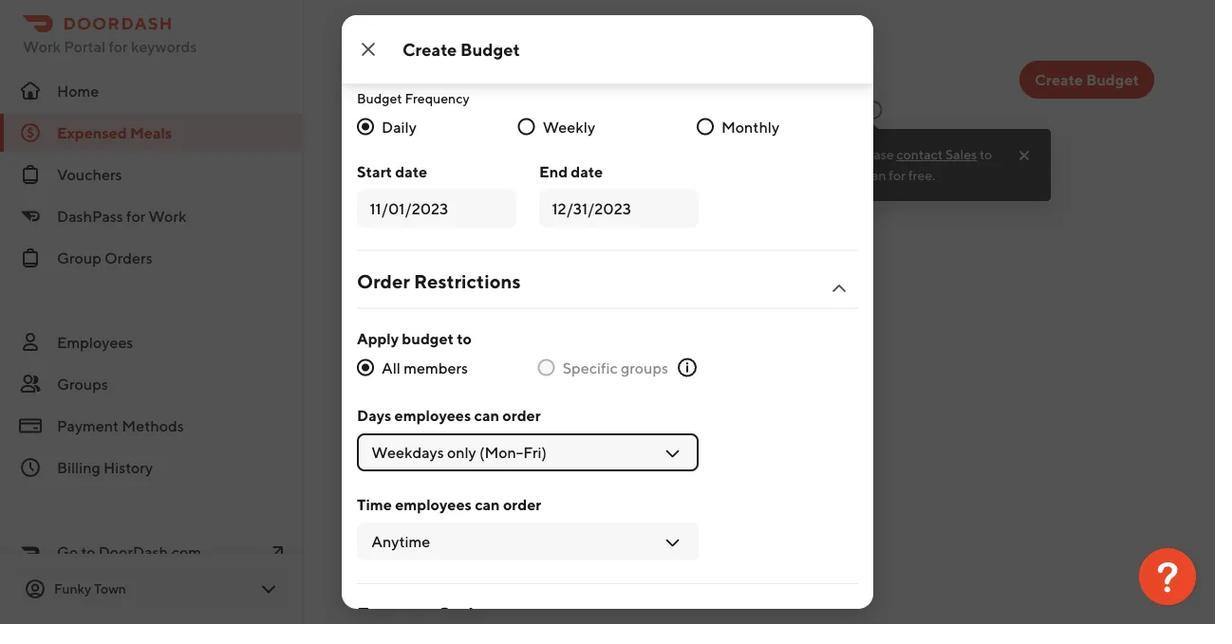 Task type: describe. For each thing, give the bounding box(es) containing it.
create budget button
[[1020, 61, 1155, 99]]

members
[[404, 359, 468, 377]]

specific groups
[[563, 359, 669, 377]]

employees for days
[[395, 407, 471, 425]]

budget type option group
[[357, 36, 699, 66]]

to left an
[[763, 168, 775, 183]]

plan
[[860, 168, 886, 183]]

1
[[470, 100, 476, 118]]

1 horizontal spatial expensed
[[365, 62, 501, 97]]

Specific groups radio
[[538, 359, 555, 377]]

orders
[[104, 249, 153, 267]]

billing
[[57, 459, 101, 477]]

all
[[382, 359, 401, 377]]

upgrade
[[709, 168, 760, 183]]

Recurring button
[[357, 36, 528, 66]]

allotted
[[593, 100, 646, 118]]

groups link
[[0, 366, 304, 404]]

to inside order restrictions dialog
[[457, 330, 472, 348]]

added.
[[547, 157, 595, 175]]

All members radio
[[357, 359, 374, 377]]

budget frequency
[[357, 90, 470, 106]]

specific
[[563, 359, 618, 377]]

meals
[[719, 100, 759, 118]]

tooltip containing to get unlimited access, please
[[694, 123, 1051, 201]]

to upgrade to an enterprise plan for free.
[[709, 147, 993, 183]]

monthly
[[722, 118, 780, 136]]

expensed meals link
[[0, 114, 304, 152]]

close create budget image
[[357, 38, 380, 61]]

free.
[[909, 168, 936, 183]]

been
[[509, 157, 544, 175]]

2 vertical spatial for
[[126, 207, 146, 226]]

has
[[482, 157, 506, 175]]

0 vertical spatial meals
[[507, 62, 589, 97]]

groups
[[621, 359, 669, 377]]

close section button image
[[828, 278, 851, 301]]

group orders
[[57, 249, 153, 267]]

daily
[[382, 118, 417, 136]]

time employees can order
[[357, 496, 542, 514]]

please
[[855, 147, 894, 162]]

vouchers
[[57, 166, 122, 184]]

time
[[357, 496, 392, 514]]

for inside to upgrade to an enterprise plan for free.
[[889, 168, 906, 183]]

open resource center image
[[1140, 549, 1197, 606]]

type
[[405, 10, 432, 26]]

work portal for keywords
[[23, 38, 197, 56]]

methods
[[122, 417, 184, 435]]

budget inside order restrictions dialog
[[402, 330, 454, 348]]

keywords
[[131, 38, 197, 56]]

contact sales link
[[897, 145, 977, 164]]

0 vertical spatial for
[[109, 38, 128, 56]]

you've
[[365, 100, 411, 118]]

apply
[[357, 330, 399, 348]]

end
[[539, 162, 568, 180]]

your
[[559, 100, 590, 118]]

payment methods
[[57, 417, 184, 435]]

dashpass
[[57, 207, 123, 226]]

no
[[365, 157, 386, 175]]

order for time employees can order
[[503, 496, 542, 514]]

Daily radio
[[357, 118, 374, 135]]

days employees can order
[[357, 407, 541, 425]]

payment methods link
[[0, 407, 304, 445]]

out
[[479, 100, 502, 118]]

can for days employees can order
[[474, 407, 500, 425]]

order
[[357, 270, 410, 292]]

employees
[[57, 334, 133, 352]]

enterprise
[[795, 168, 858, 183]]

dashpass for work
[[57, 207, 187, 226]]

payment
[[57, 417, 119, 435]]

0 vertical spatial budget
[[429, 157, 479, 175]]

1 horizontal spatial expensed meals
[[365, 62, 589, 97]]

billing history
[[57, 459, 153, 477]]



Task type: locate. For each thing, give the bounding box(es) containing it.
to
[[709, 147, 724, 162]]

employees down members
[[395, 407, 471, 425]]

history
[[104, 459, 153, 477]]

expensed
[[649, 100, 716, 118]]

to right sales
[[980, 147, 993, 162]]

budget inside button
[[1087, 71, 1140, 89]]

to get unlimited access, please contact sales
[[709, 147, 977, 162]]

0 vertical spatial employees
[[395, 407, 471, 425]]

home
[[57, 82, 99, 100]]

date
[[395, 162, 427, 180], [571, 162, 603, 180]]

go to doordash.com
[[57, 544, 201, 562]]

create inside button
[[1035, 71, 1083, 89]]

vouchers link
[[0, 156, 304, 194]]

created
[[414, 100, 467, 118]]

date right no
[[395, 162, 427, 180]]

1 vertical spatial expensed meals
[[57, 124, 172, 142]]

to inside go to doordash.com link
[[81, 544, 95, 562]]

2 date from the left
[[571, 162, 603, 180]]

for
[[109, 38, 128, 56], [889, 168, 906, 183], [126, 207, 146, 226]]

Start date text field
[[370, 197, 504, 220]]

order restrictions
[[357, 270, 521, 292]]

work inside dashpass for work link
[[149, 207, 187, 226]]

employees link
[[0, 324, 304, 362]]

0 vertical spatial create budget
[[403, 39, 520, 59]]

order restrictions dialog
[[342, 0, 874, 625]]

1 vertical spatial expensed
[[57, 124, 127, 142]]

1 vertical spatial employees
[[395, 496, 472, 514]]

get
[[727, 147, 747, 162]]

create budget inside order restrictions dialog
[[403, 39, 520, 59]]

to
[[980, 147, 993, 162], [763, 168, 775, 183], [457, 330, 472, 348], [81, 544, 95, 562]]

create inside order restrictions dialog
[[403, 39, 457, 59]]

Weekly radio
[[518, 118, 535, 135]]

dashpass for work link
[[0, 198, 304, 236]]

unlimited
[[749, 147, 807, 162]]

budget left has
[[429, 157, 479, 175]]

close tooltip image
[[1017, 148, 1032, 163]]

1 vertical spatial budget
[[402, 330, 454, 348]]

employees
[[395, 407, 471, 425], [395, 496, 472, 514]]

no order budget has been added.
[[365, 157, 595, 175]]

frequency
[[405, 90, 470, 106]]

expensed meals up 1
[[365, 62, 589, 97]]

0 horizontal spatial create
[[403, 39, 457, 59]]

recurring
[[412, 43, 473, 58]]

expensed inside 'expensed meals' "link"
[[57, 124, 127, 142]]

contact
[[897, 147, 943, 162]]

1 horizontal spatial date
[[571, 162, 603, 180]]

expensed meals up vouchers
[[57, 124, 172, 142]]

budget
[[429, 157, 479, 175], [402, 330, 454, 348]]

0 horizontal spatial of
[[505, 100, 519, 118]]

expensed down recurring
[[365, 62, 501, 97]]

meals
[[507, 62, 589, 97], [130, 124, 172, 142]]

create budget inside create budget button
[[1035, 71, 1140, 89]]

date for end date
[[571, 162, 603, 180]]

1 vertical spatial order
[[503, 407, 541, 425]]

create
[[403, 39, 457, 59], [1035, 71, 1083, 89]]

to right go
[[81, 544, 95, 562]]

work
[[23, 38, 61, 56], [149, 207, 187, 226]]

end date
[[539, 162, 603, 180]]

2 of from the left
[[542, 100, 556, 118]]

of
[[505, 100, 519, 118], [542, 100, 556, 118]]

meals down 'home' link
[[130, 124, 172, 142]]

0 vertical spatial order
[[389, 157, 426, 175]]

start
[[357, 162, 392, 180]]

for up orders
[[126, 207, 146, 226]]

start date
[[357, 162, 427, 180]]

meals up 10
[[507, 62, 589, 97]]

for right portal
[[109, 38, 128, 56]]

date for start date
[[395, 162, 427, 180]]

1 horizontal spatial work
[[149, 207, 187, 226]]

End date text field
[[552, 197, 686, 220]]

billing history link
[[0, 449, 304, 487]]

all members
[[382, 359, 468, 377]]

1 vertical spatial can
[[475, 496, 500, 514]]

10
[[522, 100, 539, 118]]

0 horizontal spatial expensed
[[57, 124, 127, 142]]

work left portal
[[23, 38, 61, 56]]

0 vertical spatial expensed
[[365, 62, 501, 97]]

of right 10
[[542, 100, 556, 118]]

work up group orders link
[[149, 207, 187, 226]]

vouchers.
[[792, 100, 858, 118]]

expensed up vouchers
[[57, 124, 127, 142]]

groups
[[57, 376, 108, 394]]

Monthly radio
[[697, 118, 714, 135]]

0 vertical spatial can
[[474, 407, 500, 425]]

date right end
[[571, 162, 603, 180]]

go
[[57, 544, 78, 562]]

weekly
[[543, 118, 595, 136]]

meals inside "link"
[[130, 124, 172, 142]]

doordash.com
[[98, 544, 201, 562]]

can
[[474, 407, 500, 425], [475, 496, 500, 514]]

1 of from the left
[[505, 100, 519, 118]]

1 horizontal spatial meals
[[507, 62, 589, 97]]

portal
[[64, 38, 106, 56]]

1 vertical spatial for
[[889, 168, 906, 183]]

1 horizontal spatial of
[[542, 100, 556, 118]]

1 vertical spatial create
[[1035, 71, 1083, 89]]

home link
[[0, 72, 304, 110]]

1 horizontal spatial create
[[1035, 71, 1083, 89]]

budget type
[[357, 10, 432, 26]]

1 vertical spatial meals
[[130, 124, 172, 142]]

restrictions
[[414, 270, 521, 292]]

order
[[389, 157, 426, 175], [503, 407, 541, 425], [503, 496, 542, 514]]

you've created 1 out of 10 of your allotted expensed meals and vouchers.
[[365, 100, 858, 118]]

1 vertical spatial create budget
[[1035, 71, 1140, 89]]

employees for time
[[395, 496, 472, 514]]

group orders link
[[0, 239, 304, 277]]

1 horizontal spatial create budget
[[1035, 71, 1140, 89]]

access,
[[809, 147, 852, 162]]

and
[[762, 100, 788, 118]]

of left 10
[[505, 100, 519, 118]]

expensed meals inside "link"
[[57, 124, 172, 142]]

go to doordash.com link
[[0, 534, 304, 572]]

apply budget to
[[357, 330, 472, 348]]

tooltip
[[694, 123, 1051, 201]]

group
[[57, 249, 101, 267]]

1 vertical spatial work
[[149, 207, 187, 226]]

1 date from the left
[[395, 162, 427, 180]]

order for days employees can order
[[503, 407, 541, 425]]

an
[[778, 168, 793, 183]]

0 horizontal spatial create budget
[[403, 39, 520, 59]]

to up members
[[457, 330, 472, 348]]

0 horizontal spatial expensed meals
[[57, 124, 172, 142]]

0 vertical spatial expensed meals
[[365, 62, 589, 97]]

None button
[[517, 36, 699, 66]]

employees right 'time'
[[395, 496, 472, 514]]

days
[[357, 407, 392, 425]]

budget up the all members
[[402, 330, 454, 348]]

0 horizontal spatial work
[[23, 38, 61, 56]]

expensed meals
[[365, 62, 589, 97], [57, 124, 172, 142]]

expensed
[[365, 62, 501, 97], [57, 124, 127, 142]]

0 vertical spatial work
[[23, 38, 61, 56]]

create budget
[[403, 39, 520, 59], [1035, 71, 1140, 89]]

budget
[[357, 10, 402, 26], [461, 39, 520, 59], [1087, 71, 1140, 89], [357, 90, 402, 106]]

can for time employees can order
[[475, 496, 500, 514]]

0 horizontal spatial meals
[[130, 124, 172, 142]]

for right 'plan'
[[889, 168, 906, 183]]

0 horizontal spatial date
[[395, 162, 427, 180]]

sales
[[946, 147, 977, 162]]

0 vertical spatial create
[[403, 39, 457, 59]]

2 vertical spatial order
[[503, 496, 542, 514]]



Task type: vqa. For each thing, say whether or not it's contained in the screenshot.
+$7.55
no



